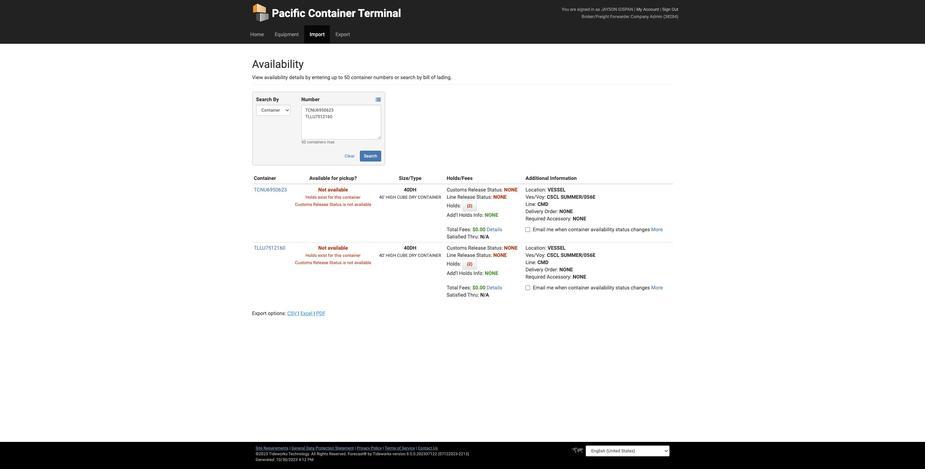 Task type: vqa. For each thing, say whether or not it's contained in the screenshot.


Task type: describe. For each thing, give the bounding box(es) containing it.
as
[[596, 7, 600, 12]]

are
[[570, 7, 576, 12]]

not for tcnu6950623
[[347, 202, 353, 207]]

tcnu6950623
[[254, 187, 287, 193]]

line for tllu7512160
[[447, 252, 456, 258]]

0 vertical spatial for
[[331, 175, 338, 181]]

options:
[[268, 310, 286, 316]]

container for tllu7512160
[[418, 253, 441, 258]]

location : vessel ves/voy: cscl summer/056e line: cmd delivery order : none required accessory : none for tllu7512160
[[526, 245, 596, 280]]

up
[[332, 74, 337, 80]]

available
[[309, 175, 330, 181]]

$0.00 for tcnu6950623
[[473, 227, 486, 232]]

available for pickup?
[[309, 175, 357, 181]]

ves/voy: for tllu7512160
[[526, 252, 546, 258]]

©2023 tideworks
[[256, 452, 288, 456]]

by
[[273, 97, 279, 102]]

add'l holds info: none for tcnu6950623
[[447, 212, 498, 218]]

order for tllu7512160
[[545, 267, 557, 273]]

fees: for tllu7512160
[[459, 285, 471, 291]]

sign
[[662, 7, 671, 12]]

clear
[[345, 154, 355, 159]]

cscl for tcnu6950623
[[547, 194, 559, 200]]

2213)
[[459, 452, 469, 456]]

excel
[[301, 310, 312, 316]]

signed
[[577, 7, 590, 12]]

me for tllu7512160
[[547, 285, 554, 291]]

n/a for tcnu6950623
[[480, 234, 489, 240]]

site requirements link
[[256, 446, 289, 451]]

search button
[[360, 151, 381, 162]]

company
[[631, 14, 649, 19]]

thru: for tllu7512160
[[468, 292, 479, 298]]

| right "csv"
[[298, 310, 299, 316]]

requirements
[[264, 446, 289, 451]]

equipment button
[[269, 25, 304, 43]]

is for tllu7512160
[[343, 260, 346, 265]]

show list image
[[376, 97, 381, 102]]

export options: csv | excel | pdf
[[252, 310, 326, 316]]

more link for tcnu6950623
[[651, 227, 663, 232]]

broker/freight
[[582, 14, 609, 19]]

home
[[250, 31, 264, 37]]

pdf
[[316, 310, 326, 316]]

tllu7512160 link
[[254, 245, 285, 251]]

not available holds exist for this container customs release status is not available for tllu7512160
[[295, 245, 371, 265]]

or
[[395, 74, 399, 80]]

(2) link for tllu7512160
[[462, 259, 477, 270]]

csv link
[[287, 310, 298, 316]]

view
[[252, 74, 263, 80]]

information
[[550, 175, 577, 181]]

lading.
[[437, 74, 452, 80]]

| left the pdf
[[314, 310, 315, 316]]

(07122023-
[[438, 452, 459, 456]]

2 horizontal spatial by
[[417, 74, 422, 80]]

policy
[[371, 446, 382, 451]]

tcnu6950623 link
[[254, 187, 287, 193]]

to
[[338, 74, 343, 80]]

account
[[643, 7, 659, 12]]

by inside 'site requirements | general data protection statement | privacy policy | terms of service | contact us ©2023 tideworks technology. all rights reserved. forecast® by tideworks version 9.5.0.202307122 (07122023-2213) generated: 10/30/2023 4:12 pm'
[[368, 452, 372, 456]]

size/type
[[399, 175, 422, 181]]

total fees: $0.00 details satisfied thru: n/a for tllu7512160
[[447, 285, 502, 298]]

add'l for tcnu6950623
[[447, 212, 458, 218]]

location for tllu7512160
[[526, 245, 545, 251]]

excel link
[[301, 310, 314, 316]]

| left 'sign'
[[660, 7, 661, 12]]

10/30/2023
[[276, 458, 298, 462]]

status for tllu7512160
[[616, 285, 630, 291]]

$0.00 for tllu7512160
[[473, 285, 486, 291]]

details link for tllu7512160
[[487, 285, 502, 291]]

not for tllu7512160
[[347, 260, 353, 265]]

status for tcnu6950623
[[616, 227, 630, 232]]

search for search
[[364, 154, 377, 159]]

for for tcnu6950623
[[328, 195, 334, 200]]

4:12
[[299, 458, 307, 462]]

entering
[[312, 74, 330, 80]]

details
[[289, 74, 304, 80]]

numbers
[[373, 74, 393, 80]]

changes for tcnu6950623
[[631, 227, 650, 232]]

general data protection statement link
[[292, 446, 354, 451]]

not available holds exist for this container customs release status is not available for tcnu6950623
[[295, 187, 371, 207]]

cmd for tllu7512160
[[538, 260, 549, 265]]

import button
[[304, 25, 330, 43]]

customs release status : none line release status : none for tcnu6950623
[[447, 187, 518, 200]]

in
[[591, 7, 595, 12]]

customs release status : none line release status : none for tllu7512160
[[447, 245, 518, 258]]

import
[[310, 31, 325, 37]]

| left general
[[290, 446, 291, 451]]

rights
[[317, 452, 328, 456]]

pacific
[[272, 7, 306, 20]]

high for tcnu6950623
[[386, 195, 396, 200]]

delivery for tllu7512160
[[526, 267, 543, 273]]

equipment
[[275, 31, 299, 37]]

my account link
[[636, 7, 659, 12]]

version
[[393, 452, 406, 456]]

high for tllu7512160
[[386, 253, 396, 258]]

50 containers max
[[301, 140, 335, 145]]

0 vertical spatial container
[[308, 7, 356, 20]]

pacific container terminal
[[272, 7, 401, 20]]

search
[[400, 74, 416, 80]]

| up forecast®
[[355, 446, 356, 451]]

site requirements | general data protection statement | privacy policy | terms of service | contact us ©2023 tideworks technology. all rights reserved. forecast® by tideworks version 9.5.0.202307122 (07122023-2213) generated: 10/30/2023 4:12 pm
[[256, 446, 469, 462]]

terminal
[[358, 7, 401, 20]]

forwarder
[[610, 14, 630, 19]]

required for tcnu6950623
[[526, 216, 546, 222]]

vessel for tcnu6950623
[[548, 187, 566, 193]]

not for tllu7512160
[[318, 245, 327, 251]]

service
[[402, 446, 415, 451]]

clear button
[[341, 151, 359, 162]]

1 horizontal spatial 50
[[344, 74, 350, 80]]

9.5.0.202307122
[[407, 452, 437, 456]]

Number text field
[[301, 105, 381, 140]]

containers
[[307, 140, 326, 145]]

gispan
[[618, 7, 633, 12]]

pacific container terminal link
[[252, 0, 401, 25]]

statement
[[335, 446, 354, 451]]

email for tllu7512160
[[533, 285, 545, 291]]

forecast®
[[348, 452, 367, 456]]

(38284)
[[664, 14, 679, 19]]

all
[[311, 452, 316, 456]]

0 vertical spatial of
[[431, 74, 436, 80]]

my
[[636, 7, 642, 12]]

you are signed in as jayson gispan | my account | sign out broker/freight forwarder company admin (38284)
[[562, 7, 679, 19]]

location for tcnu6950623
[[526, 187, 545, 193]]

reserved.
[[329, 452, 347, 456]]

more for tcnu6950623
[[651, 227, 663, 232]]

out
[[672, 7, 679, 12]]

csv
[[287, 310, 297, 316]]

details for tcnu6950623
[[487, 227, 502, 232]]

pdf link
[[316, 310, 326, 316]]



Task type: locate. For each thing, give the bounding box(es) containing it.
1 vertical spatial cube
[[397, 253, 408, 258]]

container up export popup button
[[308, 7, 356, 20]]

1 vertical spatial vessel
[[548, 245, 566, 251]]

ves/voy: for tcnu6950623
[[526, 194, 546, 200]]

1 vertical spatial delivery
[[526, 267, 543, 273]]

holds:
[[447, 203, 462, 209], [447, 261, 462, 267]]

export for export options: csv | excel | pdf
[[252, 310, 267, 316]]

0 vertical spatial line
[[447, 194, 456, 200]]

1 vertical spatial 50
[[301, 140, 306, 145]]

1 40dh 40' high cube dry container from the top
[[379, 187, 441, 200]]

dry for tllu7512160
[[409, 253, 417, 258]]

search right clear
[[364, 154, 377, 159]]

this for tcnu6950623
[[335, 195, 342, 200]]

email for tcnu6950623
[[533, 227, 545, 232]]

more for tllu7512160
[[651, 285, 663, 291]]

n/a for tllu7512160
[[480, 292, 489, 298]]

2 40dh from the top
[[404, 245, 417, 251]]

2 40dh 40' high cube dry container from the top
[[379, 245, 441, 258]]

1 vertical spatial $0.00
[[473, 285, 486, 291]]

tllu7512160
[[254, 245, 285, 251]]

0 vertical spatial not available holds exist for this container customs release status is not available
[[295, 187, 371, 207]]

(2) link
[[462, 201, 477, 211], [462, 259, 477, 270]]

1 status from the top
[[616, 227, 630, 232]]

site
[[256, 446, 263, 451]]

0 vertical spatial total fees: $0.00 details satisfied thru: n/a
[[447, 227, 502, 240]]

0 vertical spatial $0.00
[[473, 227, 486, 232]]

1 accessory from the top
[[547, 216, 570, 222]]

None checkbox
[[526, 227, 530, 232]]

0 vertical spatial satisfied
[[447, 234, 466, 240]]

1 email from the top
[[533, 227, 545, 232]]

1 vertical spatial total fees: $0.00 details satisfied thru: n/a
[[447, 285, 502, 298]]

export inside popup button
[[336, 31, 350, 37]]

1 horizontal spatial by
[[368, 452, 372, 456]]

admin
[[650, 14, 662, 19]]

1 vertical spatial me
[[547, 285, 554, 291]]

1 high from the top
[[386, 195, 396, 200]]

2 more link from the top
[[651, 285, 663, 291]]

1 horizontal spatial container
[[308, 7, 356, 20]]

1 changes from the top
[[631, 227, 650, 232]]

2 fees: from the top
[[459, 285, 471, 291]]

0 vertical spatial details link
[[487, 227, 502, 232]]

| up the "tideworks"
[[383, 446, 384, 451]]

view availability details by entering up to 50 container numbers or search by bill of lading.
[[252, 74, 452, 80]]

1 vertical spatial add'l holds info: none
[[447, 270, 498, 276]]

0 vertical spatial cmd
[[538, 201, 549, 207]]

0 vertical spatial (2) link
[[462, 201, 477, 211]]

tideworks
[[373, 452, 392, 456]]

summer/056e for tcnu6950623
[[561, 194, 596, 200]]

more
[[651, 227, 663, 232], [651, 285, 663, 291]]

of right bill
[[431, 74, 436, 80]]

1 vertical spatial email
[[533, 285, 545, 291]]

when for tcnu6950623
[[555, 227, 567, 232]]

contact
[[418, 446, 432, 451]]

2 me from the top
[[547, 285, 554, 291]]

export left options:
[[252, 310, 267, 316]]

1 total fees: $0.00 details satisfied thru: n/a from the top
[[447, 227, 502, 240]]

thru: for tcnu6950623
[[468, 234, 479, 240]]

1 location from the top
[[526, 187, 545, 193]]

terms of service link
[[385, 446, 415, 451]]

2 (2) link from the top
[[462, 259, 477, 270]]

50 right to
[[344, 74, 350, 80]]

availability for tllu7512160
[[591, 285, 614, 291]]

1 satisfied from the top
[[447, 234, 466, 240]]

1 fees: from the top
[[459, 227, 471, 232]]

1 vertical spatial (2) link
[[462, 259, 477, 270]]

export for export
[[336, 31, 350, 37]]

cube
[[397, 195, 408, 200], [397, 253, 408, 258]]

2 cmd from the top
[[538, 260, 549, 265]]

accessory for tllu7512160
[[547, 274, 570, 280]]

1 vertical spatial line:
[[526, 260, 536, 265]]

0 horizontal spatial by
[[305, 74, 311, 80]]

0 vertical spatial thru:
[[468, 234, 479, 240]]

container up tcnu6950623 link
[[254, 175, 276, 181]]

(2) for tcnu6950623
[[467, 203, 472, 209]]

1 cube from the top
[[397, 195, 408, 200]]

2 details from the top
[[487, 285, 502, 291]]

details for tllu7512160
[[487, 285, 502, 291]]

jayson
[[601, 7, 617, 12]]

by right details
[[305, 74, 311, 80]]

required for tllu7512160
[[526, 274, 546, 280]]

0 vertical spatial summer/056e
[[561, 194, 596, 200]]

max
[[327, 140, 335, 145]]

1 vertical spatial info:
[[474, 270, 484, 276]]

1 line from the top
[[447, 194, 456, 200]]

0 vertical spatial more
[[651, 227, 663, 232]]

1 cscl from the top
[[547, 194, 559, 200]]

1 vertical spatial customs release status : none line release status : none
[[447, 245, 518, 258]]

2 delivery from the top
[[526, 267, 543, 273]]

2 location : vessel ves/voy: cscl summer/056e line: cmd delivery order : none required accessory : none from the top
[[526, 245, 596, 280]]

me for tcnu6950623
[[547, 227, 554, 232]]

customs
[[447, 187, 467, 193], [295, 202, 312, 207], [447, 245, 467, 251], [295, 260, 312, 265]]

generated:
[[256, 458, 275, 462]]

40' for tllu7512160
[[379, 253, 385, 258]]

| up 9.5.0.202307122
[[416, 446, 417, 451]]

search left by
[[256, 97, 272, 102]]

1 40dh from the top
[[404, 187, 417, 193]]

0 vertical spatial order
[[545, 209, 557, 214]]

satisfied for tcnu6950623
[[447, 234, 466, 240]]

0 vertical spatial add'l
[[447, 212, 458, 218]]

1 40' from the top
[[379, 195, 385, 200]]

2 container from the top
[[418, 253, 441, 258]]

cube for tcnu6950623
[[397, 195, 408, 200]]

40dh for tllu7512160
[[404, 245, 417, 251]]

more link for tllu7512160
[[651, 285, 663, 291]]

additional information
[[526, 175, 577, 181]]

(2) for tllu7512160
[[467, 262, 472, 267]]

0 vertical spatial more link
[[651, 227, 663, 232]]

1 vertical spatial n/a
[[480, 292, 489, 298]]

0 vertical spatial cube
[[397, 195, 408, 200]]

2 add'l holds info: none from the top
[[447, 270, 498, 276]]

2 this from the top
[[335, 253, 342, 258]]

2 details link from the top
[[487, 285, 502, 291]]

2 required from the top
[[526, 274, 546, 280]]

2 dry from the top
[[409, 253, 417, 258]]

2 not from the top
[[318, 245, 327, 251]]

2 vessel from the top
[[548, 245, 566, 251]]

of up the version
[[397, 446, 401, 451]]

1 vertical spatial details
[[487, 285, 502, 291]]

summer/056e
[[561, 194, 596, 200], [561, 252, 596, 258]]

1 more from the top
[[651, 227, 663, 232]]

required
[[526, 216, 546, 222], [526, 274, 546, 280]]

1 vertical spatial cmd
[[538, 260, 549, 265]]

info: for tllu7512160
[[474, 270, 484, 276]]

2 email from the top
[[533, 285, 545, 291]]

cscl for tllu7512160
[[547, 252, 559, 258]]

search by
[[256, 97, 279, 102]]

for for tllu7512160
[[328, 253, 334, 258]]

exist for tllu7512160
[[318, 253, 327, 258]]

40' for tcnu6950623
[[379, 195, 385, 200]]

2 line from the top
[[447, 252, 456, 258]]

cube for tllu7512160
[[397, 253, 408, 258]]

contact us link
[[418, 446, 438, 451]]

add'l holds info: none
[[447, 212, 498, 218], [447, 270, 498, 276]]

number
[[301, 97, 320, 102]]

0 vertical spatial high
[[386, 195, 396, 200]]

1 line: from the top
[[526, 201, 536, 207]]

sign out link
[[662, 7, 679, 12]]

2 n/a from the top
[[480, 292, 489, 298]]

0 vertical spatial vessel
[[548, 187, 566, 193]]

2 more from the top
[[651, 285, 663, 291]]

add'l holds info: none for tllu7512160
[[447, 270, 498, 276]]

1 vertical spatial 40dh 40' high cube dry container
[[379, 245, 441, 258]]

1 (2) from the top
[[467, 203, 472, 209]]

satisfied for tllu7512160
[[447, 292, 466, 298]]

1 vertical spatial high
[[386, 253, 396, 258]]

thru:
[[468, 234, 479, 240], [468, 292, 479, 298]]

1 vertical spatial 40'
[[379, 253, 385, 258]]

line: for tcnu6950623
[[526, 201, 536, 207]]

1 thru: from the top
[[468, 234, 479, 240]]

2 accessory from the top
[[547, 274, 570, 280]]

not for tcnu6950623
[[318, 187, 327, 193]]

location
[[526, 187, 545, 193], [526, 245, 545, 251]]

by down privacy policy link
[[368, 452, 372, 456]]

1 vertical spatial more
[[651, 285, 663, 291]]

holds
[[306, 195, 317, 200], [459, 212, 472, 218], [306, 253, 317, 258], [459, 270, 472, 276]]

2 email me when container availability status changes more from the top
[[533, 285, 663, 291]]

1 add'l from the top
[[447, 212, 458, 218]]

0 horizontal spatial 50
[[301, 140, 306, 145]]

1 details from the top
[[487, 227, 502, 232]]

delivery for tcnu6950623
[[526, 209, 543, 214]]

1 vertical spatial not
[[347, 260, 353, 265]]

(2) link for tcnu6950623
[[462, 201, 477, 211]]

0 vertical spatial n/a
[[480, 234, 489, 240]]

technology.
[[289, 452, 310, 456]]

0 vertical spatial export
[[336, 31, 350, 37]]

1 total from the top
[[447, 227, 458, 232]]

order for tcnu6950623
[[545, 209, 557, 214]]

1 customs release status : none line release status : none from the top
[[447, 187, 518, 200]]

me
[[547, 227, 554, 232], [547, 285, 554, 291]]

0 vertical spatial location
[[526, 187, 545, 193]]

1 vertical spatial exist
[[318, 253, 327, 258]]

2 summer/056e from the top
[[561, 252, 596, 258]]

0 vertical spatial location : vessel ves/voy: cscl summer/056e line: cmd delivery order : none required accessory : none
[[526, 187, 596, 222]]

protection
[[316, 446, 334, 451]]

2 customs release status : none line release status : none from the top
[[447, 245, 518, 258]]

0 vertical spatial dry
[[409, 195, 417, 200]]

privacy policy link
[[357, 446, 382, 451]]

location : vessel ves/voy: cscl summer/056e line: cmd delivery order : none required accessory : none for tcnu6950623
[[526, 187, 596, 222]]

vessel
[[548, 187, 566, 193], [548, 245, 566, 251]]

0 vertical spatial 40dh
[[404, 187, 417, 193]]

1 vertical spatial not available holds exist for this container customs release status is not available
[[295, 245, 371, 265]]

dry for tcnu6950623
[[409, 195, 417, 200]]

| left my
[[634, 7, 635, 12]]

email me when container availability status changes more for tcnu6950623
[[533, 227, 663, 232]]

2 not available holds exist for this container customs release status is not available from the top
[[295, 245, 371, 265]]

0 vertical spatial search
[[256, 97, 272, 102]]

1 exist from the top
[[318, 195, 327, 200]]

50 left containers
[[301, 140, 306, 145]]

1 horizontal spatial export
[[336, 31, 350, 37]]

2 vertical spatial for
[[328, 253, 334, 258]]

40dh for tcnu6950623
[[404, 187, 417, 193]]

2 total from the top
[[447, 285, 458, 291]]

0 vertical spatial email
[[533, 227, 545, 232]]

total fees: $0.00 details satisfied thru: n/a for tcnu6950623
[[447, 227, 502, 240]]

1 (2) link from the top
[[462, 201, 477, 211]]

1 vertical spatial container
[[254, 175, 276, 181]]

1 not from the top
[[318, 187, 327, 193]]

1 container from the top
[[418, 195, 441, 200]]

2 info: from the top
[[474, 270, 484, 276]]

total for tcnu6950623
[[447, 227, 458, 232]]

1 vertical spatial summer/056e
[[561, 252, 596, 258]]

2 exist from the top
[[318, 253, 327, 258]]

40dh 40' high cube dry container for tcnu6950623
[[379, 187, 441, 200]]

2 location from the top
[[526, 245, 545, 251]]

terms
[[385, 446, 396, 451]]

1 dry from the top
[[409, 195, 417, 200]]

export button
[[330, 25, 356, 43]]

search inside button
[[364, 154, 377, 159]]

additional
[[526, 175, 549, 181]]

2 thru: from the top
[[468, 292, 479, 298]]

changes
[[631, 227, 650, 232], [631, 285, 650, 291]]

holds: for tllu7512160
[[447, 261, 462, 267]]

delivery
[[526, 209, 543, 214], [526, 267, 543, 273]]

0 vertical spatial info:
[[474, 212, 484, 218]]

1 vertical spatial thru:
[[468, 292, 479, 298]]

is
[[343, 202, 346, 207], [343, 260, 346, 265]]

none
[[504, 187, 518, 193], [493, 194, 507, 200], [560, 209, 573, 214], [485, 212, 498, 218], [573, 216, 586, 222], [504, 245, 518, 251], [493, 252, 507, 258], [560, 267, 573, 273], [485, 270, 498, 276], [573, 274, 586, 280]]

2 (2) from the top
[[467, 262, 472, 267]]

2 when from the top
[[555, 285, 567, 291]]

2 is from the top
[[343, 260, 346, 265]]

1 vertical spatial for
[[328, 195, 334, 200]]

0 vertical spatial 40'
[[379, 195, 385, 200]]

1 email me when container availability status changes more from the top
[[533, 227, 663, 232]]

email me when container availability status changes more for tllu7512160
[[533, 285, 663, 291]]

1 vessel from the top
[[548, 187, 566, 193]]

of inside 'site requirements | general data protection statement | privacy policy | terms of service | contact us ©2023 tideworks technology. all rights reserved. forecast® by tideworks version 9.5.0.202307122 (07122023-2213) generated: 10/30/2023 4:12 pm'
[[397, 446, 401, 451]]

summer/056e for tllu7512160
[[561, 252, 596, 258]]

40dh 40' high cube dry container
[[379, 187, 441, 200], [379, 245, 441, 258]]

exist for tcnu6950623
[[318, 195, 327, 200]]

2 cube from the top
[[397, 253, 408, 258]]

bill
[[423, 74, 430, 80]]

0 vertical spatial holds:
[[447, 203, 462, 209]]

accessory
[[547, 216, 570, 222], [547, 274, 570, 280]]

search for search by
[[256, 97, 272, 102]]

line: for tllu7512160
[[526, 260, 536, 265]]

holds: for tcnu6950623
[[447, 203, 462, 209]]

availability
[[264, 74, 288, 80], [591, 227, 614, 232], [591, 285, 614, 291]]

1 vertical spatial add'l
[[447, 270, 458, 276]]

None checkbox
[[526, 286, 530, 290]]

details link for tcnu6950623
[[487, 227, 502, 232]]

1 vertical spatial export
[[252, 310, 267, 316]]

home button
[[245, 25, 269, 43]]

info: for tcnu6950623
[[474, 212, 484, 218]]

1 vertical spatial line
[[447, 252, 456, 258]]

1 required from the top
[[526, 216, 546, 222]]

availability for tcnu6950623
[[591, 227, 614, 232]]

0 vertical spatial ves/voy:
[[526, 194, 546, 200]]

is for tcnu6950623
[[343, 202, 346, 207]]

40'
[[379, 195, 385, 200], [379, 253, 385, 258]]

1 n/a from the top
[[480, 234, 489, 240]]

holds/fees
[[447, 175, 473, 181]]

1 vertical spatial required
[[526, 274, 546, 280]]

details link
[[487, 227, 502, 232], [487, 285, 502, 291]]

container
[[351, 74, 372, 80], [343, 195, 361, 200], [568, 227, 590, 232], [343, 253, 361, 258], [568, 285, 590, 291]]

2 satisfied from the top
[[447, 292, 466, 298]]

1 not available holds exist for this container customs release status is not available from the top
[[295, 187, 371, 207]]

1 vertical spatial ves/voy:
[[526, 252, 546, 258]]

1 this from the top
[[335, 195, 342, 200]]

total for tllu7512160
[[447, 285, 458, 291]]

1 vertical spatial email me when container availability status changes more
[[533, 285, 663, 291]]

2 order from the top
[[545, 267, 557, 273]]

2 cscl from the top
[[547, 252, 559, 258]]

1 vertical spatial status
[[616, 285, 630, 291]]

0 vertical spatial 50
[[344, 74, 350, 80]]

1 details link from the top
[[487, 227, 502, 232]]

1 vertical spatial dry
[[409, 253, 417, 258]]

container
[[308, 7, 356, 20], [254, 175, 276, 181]]

pm
[[308, 458, 314, 462]]

2 total fees: $0.00 details satisfied thru: n/a from the top
[[447, 285, 502, 298]]

details
[[487, 227, 502, 232], [487, 285, 502, 291]]

1 vertical spatial fees:
[[459, 285, 471, 291]]

0 vertical spatial exist
[[318, 195, 327, 200]]

this for tllu7512160
[[335, 253, 342, 258]]

1 order from the top
[[545, 209, 557, 214]]

1 vertical spatial location
[[526, 245, 545, 251]]

cmd for tcnu6950623
[[538, 201, 549, 207]]

1 me from the top
[[547, 227, 554, 232]]

line for tcnu6950623
[[447, 194, 456, 200]]

2 status from the top
[[616, 285, 630, 291]]

search
[[256, 97, 272, 102], [364, 154, 377, 159]]

1 when from the top
[[555, 227, 567, 232]]

0 horizontal spatial search
[[256, 97, 272, 102]]

cmd
[[538, 201, 549, 207], [538, 260, 549, 265]]

container for tcnu6950623
[[418, 195, 441, 200]]

0 vertical spatial total
[[447, 227, 458, 232]]

line:
[[526, 201, 536, 207], [526, 260, 536, 265]]

status
[[487, 187, 502, 193], [476, 194, 491, 200], [329, 202, 342, 207], [487, 245, 502, 251], [476, 252, 491, 258], [329, 260, 342, 265]]

2 $0.00 from the top
[[473, 285, 486, 291]]

pickup?
[[339, 175, 357, 181]]

release
[[468, 187, 486, 193], [457, 194, 475, 200], [313, 202, 328, 207], [468, 245, 486, 251], [457, 252, 475, 258], [313, 260, 328, 265]]

1 vertical spatial more link
[[651, 285, 663, 291]]

1 ves/voy: from the top
[[526, 194, 546, 200]]

customs release status : none line release status : none
[[447, 187, 518, 200], [447, 245, 518, 258]]

0 vertical spatial required
[[526, 216, 546, 222]]

0 vertical spatial availability
[[264, 74, 288, 80]]

availability
[[252, 58, 304, 70]]

2 not from the top
[[347, 260, 353, 265]]

data
[[306, 446, 315, 451]]

2 add'l from the top
[[447, 270, 458, 276]]

1 holds: from the top
[[447, 203, 462, 209]]

general
[[292, 446, 305, 451]]

50
[[344, 74, 350, 80], [301, 140, 306, 145]]

0 horizontal spatial export
[[252, 310, 267, 316]]

1 vertical spatial when
[[555, 285, 567, 291]]

1 location : vessel ves/voy: cscl summer/056e line: cmd delivery order : none required accessory : none from the top
[[526, 187, 596, 222]]

2 changes from the top
[[631, 285, 650, 291]]

fees: for tcnu6950623
[[459, 227, 471, 232]]

1 vertical spatial accessory
[[547, 274, 570, 280]]

you
[[562, 7, 569, 12]]

2 ves/voy: from the top
[[526, 252, 546, 258]]

0 vertical spatial details
[[487, 227, 502, 232]]

2 40' from the top
[[379, 253, 385, 258]]

location : vessel ves/voy: cscl summer/056e line: cmd delivery order : none required accessory : none
[[526, 187, 596, 222], [526, 245, 596, 280]]

0 vertical spatial not
[[347, 202, 353, 207]]

1 vertical spatial this
[[335, 253, 342, 258]]

add'l
[[447, 212, 458, 218], [447, 270, 458, 276]]

add'l for tllu7512160
[[447, 270, 458, 276]]

1 vertical spatial container
[[418, 253, 441, 258]]

1 is from the top
[[343, 202, 346, 207]]

1 cmd from the top
[[538, 201, 549, 207]]

1 vertical spatial holds:
[[447, 261, 462, 267]]

0 vertical spatial this
[[335, 195, 342, 200]]

1 vertical spatial satisfied
[[447, 292, 466, 298]]

0 vertical spatial line:
[[526, 201, 536, 207]]

1 $0.00 from the top
[[473, 227, 486, 232]]

$0.00
[[473, 227, 486, 232], [473, 285, 486, 291]]

1 info: from the top
[[474, 212, 484, 218]]

1 summer/056e from the top
[[561, 194, 596, 200]]

0 vertical spatial when
[[555, 227, 567, 232]]

40dh
[[404, 187, 417, 193], [404, 245, 417, 251]]

1 not from the top
[[347, 202, 353, 207]]

0 vertical spatial delivery
[[526, 209, 543, 214]]

1 delivery from the top
[[526, 209, 543, 214]]

1 more link from the top
[[651, 227, 663, 232]]

1 add'l holds info: none from the top
[[447, 212, 498, 218]]

2 holds: from the top
[[447, 261, 462, 267]]

by left bill
[[417, 74, 422, 80]]

1 vertical spatial availability
[[591, 227, 614, 232]]

2 line: from the top
[[526, 260, 536, 265]]

1 vertical spatial search
[[364, 154, 377, 159]]

1 vertical spatial is
[[343, 260, 346, 265]]

vessel for tllu7512160
[[548, 245, 566, 251]]

40dh 40' high cube dry container for tllu7512160
[[379, 245, 441, 258]]

export down pacific container terminal
[[336, 31, 350, 37]]

2 high from the top
[[386, 253, 396, 258]]

1 vertical spatial location : vessel ves/voy: cscl summer/056e line: cmd delivery order : none required accessory : none
[[526, 245, 596, 280]]

1 vertical spatial order
[[545, 267, 557, 273]]

line
[[447, 194, 456, 200], [447, 252, 456, 258]]



